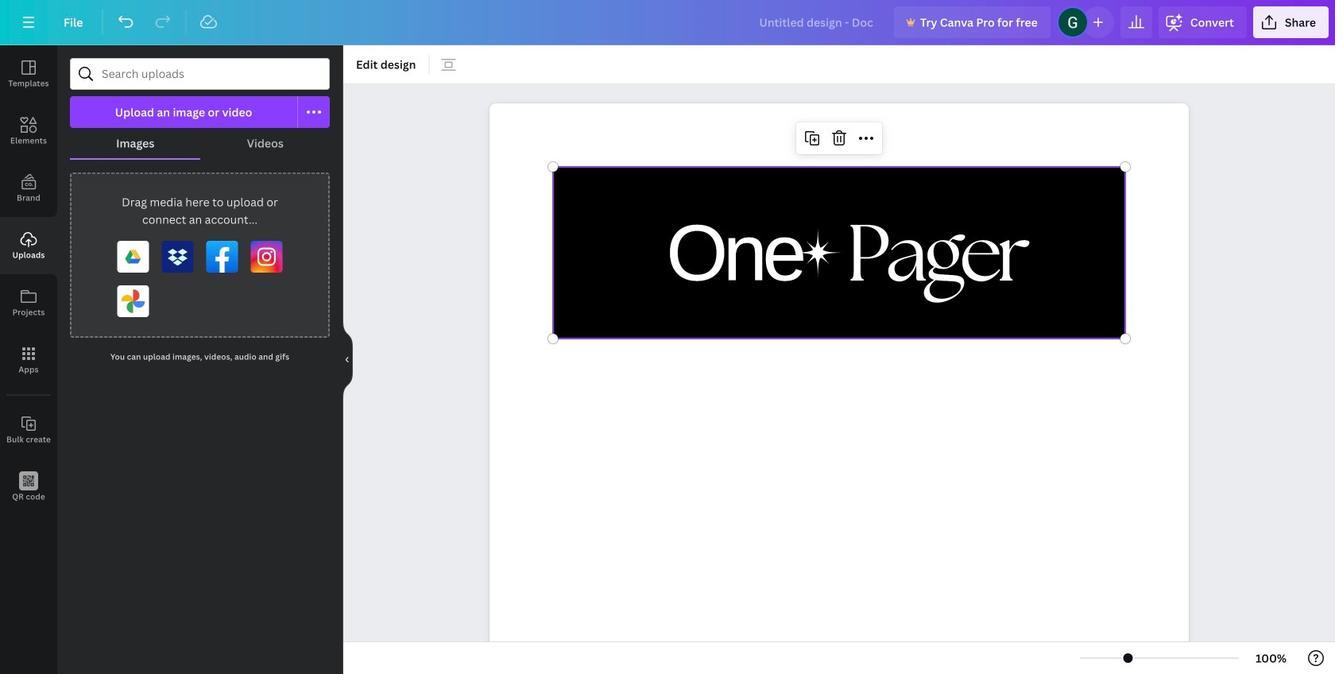 Task type: vqa. For each thing, say whether or not it's contained in the screenshot.
first Use from the left
no



Task type: describe. For each thing, give the bounding box(es) containing it.
Zoom button
[[1246, 646, 1297, 671]]



Task type: locate. For each thing, give the bounding box(es) containing it.
None text field
[[490, 103, 1189, 674]]

main menu bar
[[0, 0, 1336, 45]]

Search uploads search field
[[102, 59, 320, 89]]

hide image
[[343, 322, 353, 398]]

side panel tab list
[[0, 45, 57, 516]]

Design title text field
[[747, 6, 888, 38]]



